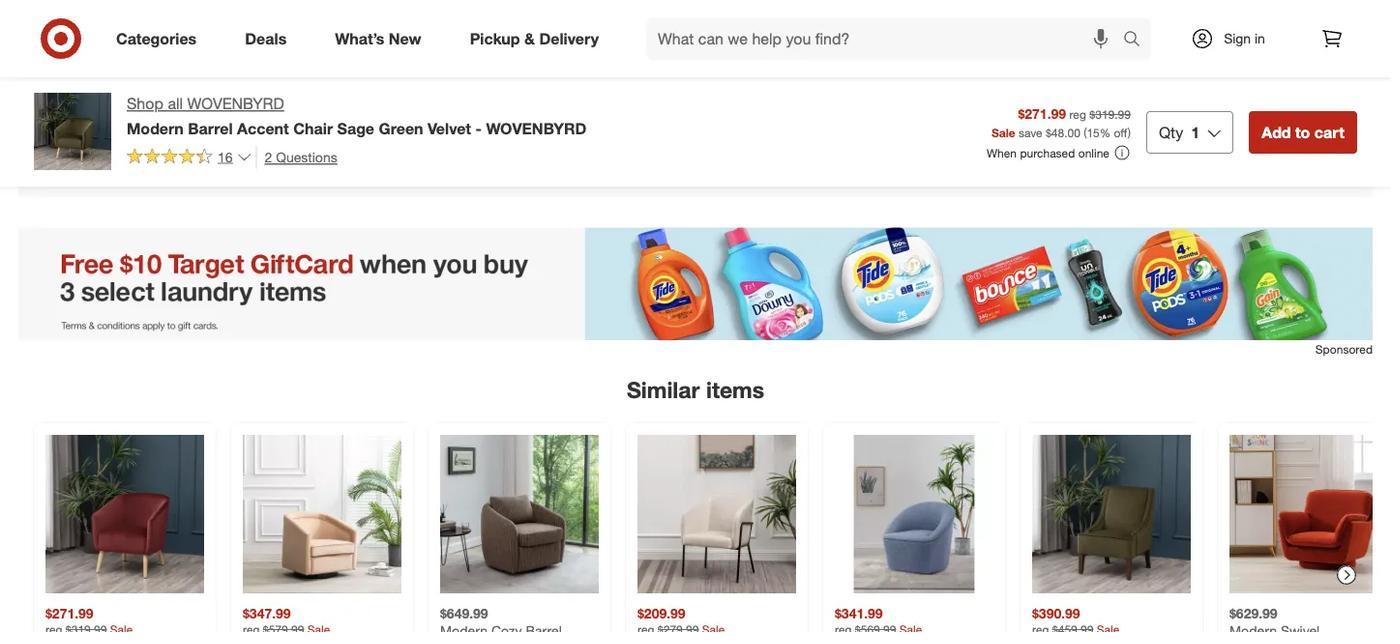 Task type: vqa. For each thing, say whether or not it's contained in the screenshot.
the "Ask"
yes



Task type: describe. For each thing, give the bounding box(es) containing it.
similar items
[[627, 377, 765, 404]]

modern cozy barrel swivel chair brown/white stripe - wovenbyrd image
[[440, 436, 599, 594]]

swoop arm accent chair sage green - wovenbyrd image
[[1033, 436, 1191, 594]]

delivery
[[539, 29, 599, 48]]

off
[[1114, 125, 1128, 140]]

barrel swivel chair blue - wovenbyrd image
[[835, 436, 994, 594]]

question
[[353, 76, 417, 95]]

-
[[476, 119, 482, 138]]

$649.99
[[440, 606, 488, 623]]

when purchased online
[[987, 146, 1110, 160]]

$209.99 link
[[638, 436, 796, 633]]

items
[[706, 377, 765, 404]]

pickup & delivery link
[[454, 17, 623, 60]]

sage
[[337, 119, 375, 138]]

1 vertical spatial 2
[[265, 148, 272, 165]]

sign in link
[[1175, 17, 1296, 60]]

questions
[[179, 76, 246, 95]]

2 questions
[[265, 148, 337, 165]]

sponsored
[[1316, 342, 1373, 356]]

green
[[379, 119, 423, 138]]

$271.99 reg $319.99 sale save $ 48.00 ( 15 % off )
[[992, 105, 1131, 140]]

chair
[[293, 119, 333, 138]]

add to cart button
[[1249, 111, 1358, 154]]

sign in
[[1224, 30, 1266, 47]]

when
[[987, 146, 1017, 160]]

0 vertical spatial wovenbyrd
[[187, 94, 284, 113]]

48.00
[[1052, 125, 1081, 140]]

$649.99 link
[[440, 436, 599, 633]]

$390.99
[[1033, 606, 1081, 623]]

save
[[1019, 125, 1043, 140]]

questions
[[276, 148, 337, 165]]

what's
[[335, 29, 385, 48]]

1
[[1191, 123, 1200, 142]]

velvet
[[428, 119, 471, 138]]

What can we help you find? suggestions appear below search field
[[646, 17, 1128, 60]]

$271.99 for $271.99 reg $319.99 sale save $ 48.00 ( 15 % off )
[[1018, 105, 1067, 122]]

shop all wovenbyrd modern barrel accent chair sage green velvet - wovenbyrd
[[127, 94, 587, 138]]

advertisement region
[[18, 228, 1373, 341]]

deals link
[[229, 17, 311, 60]]

online
[[1079, 146, 1110, 160]]

$629.99 link
[[1230, 436, 1389, 633]]



Task type: locate. For each thing, give the bounding box(es) containing it.
sale
[[992, 125, 1016, 140]]

modern barrel accent chair sienna red velvet - wovenbyrd image
[[45, 436, 204, 594]]

$
[[1046, 125, 1052, 140]]

reg
[[1070, 107, 1087, 121]]

$271.99 link
[[45, 436, 204, 633]]

0 vertical spatial )
[[263, 76, 268, 95]]

cart
[[1315, 123, 1345, 142]]

all for shop
[[168, 94, 183, 113]]

0 horizontal spatial wovenbyrd
[[187, 94, 284, 113]]

1 horizontal spatial )
[[1128, 125, 1131, 140]]

classic swivel barrel chair tan velvet - wovenbyrd image
[[243, 436, 402, 594]]

0 vertical spatial 2
[[255, 76, 263, 95]]

shop
[[127, 94, 163, 113]]

modern
[[127, 119, 184, 138]]

barrel
[[188, 119, 233, 138]]

0 horizontal spatial (
[[251, 76, 255, 95]]

%
[[1100, 125, 1111, 140]]

15
[[1087, 125, 1100, 140]]

$347.99 link
[[243, 436, 402, 633]]

pickup
[[470, 29, 520, 48]]

1 horizontal spatial 2
[[265, 148, 272, 165]]

see all questions ( 2 )
[[128, 76, 268, 95]]

1 horizontal spatial $271.99
[[1018, 105, 1067, 122]]

wovenbyrd up barrel
[[187, 94, 284, 113]]

$390.99 link
[[1033, 436, 1191, 633]]

0 vertical spatial $271.99
[[1018, 105, 1067, 122]]

$271.99 inside $271.99 reg $319.99 sale save $ 48.00 ( 15 % off )
[[1018, 105, 1067, 122]]

add
[[1262, 123, 1291, 142]]

all right shop
[[168, 94, 183, 113]]

modern swivel performance fabric chair with removable insert rust boucle - wovenbyrd image
[[1230, 436, 1389, 594]]

0 horizontal spatial $271.99
[[45, 606, 94, 623]]

search button
[[1115, 17, 1161, 64]]

0 horizontal spatial )
[[263, 76, 268, 95]]

ask a question button
[[296, 64, 430, 107]]

image of modern barrel accent chair sage green velvet - wovenbyrd image
[[34, 93, 111, 170]]

all right see
[[159, 76, 174, 95]]

a
[[340, 76, 349, 95]]

(
[[251, 76, 255, 95], [1084, 125, 1087, 140]]

$271.99
[[1018, 105, 1067, 122], [45, 606, 94, 623]]

similar
[[627, 377, 700, 404]]

$209.99
[[638, 606, 686, 623]]

2
[[255, 76, 263, 95], [265, 148, 272, 165]]

$629.99
[[1230, 606, 1278, 623]]

1 horizontal spatial wovenbyrd
[[486, 119, 587, 138]]

ask a question
[[308, 76, 417, 95]]

see
[[128, 76, 155, 95]]

categories
[[116, 29, 197, 48]]

add to cart
[[1262, 123, 1345, 142]]

) inside $271.99 reg $319.99 sale save $ 48.00 ( 15 % off )
[[1128, 125, 1131, 140]]

)
[[263, 76, 268, 95], [1128, 125, 1131, 140]]

new
[[389, 29, 422, 48]]

pickup & delivery
[[470, 29, 599, 48]]

all inside 'shop all wovenbyrd modern barrel accent chair sage green velvet - wovenbyrd'
[[168, 94, 183, 113]]

( right 48.00
[[1084, 125, 1087, 140]]

16
[[218, 148, 233, 165]]

wovenbyrd right -
[[486, 119, 587, 138]]

1 vertical spatial $271.99
[[45, 606, 94, 623]]

$341.99
[[835, 606, 883, 623]]

similar items region
[[18, 228, 1392, 633]]

16 link
[[127, 146, 252, 170]]

what's new
[[335, 29, 422, 48]]

deals
[[245, 29, 287, 48]]

1 vertical spatial (
[[1084, 125, 1087, 140]]

to
[[1296, 123, 1311, 142]]

qty
[[1159, 123, 1184, 142]]

2 up accent on the left top
[[255, 76, 263, 95]]

ask
[[308, 76, 336, 95]]

accent
[[237, 119, 289, 138]]

qty 1
[[1159, 123, 1200, 142]]

$347.99
[[243, 606, 291, 623]]

all for see
[[159, 76, 174, 95]]

what's new link
[[319, 17, 446, 60]]

$341.99 link
[[835, 436, 994, 633]]

$271.99 for $271.99
[[45, 606, 94, 623]]

0 vertical spatial (
[[251, 76, 255, 95]]

0 horizontal spatial 2
[[255, 76, 263, 95]]

( inside $271.99 reg $319.99 sale save $ 48.00 ( 15 % off )
[[1084, 125, 1087, 140]]

sign
[[1224, 30, 1251, 47]]

) right % in the top of the page
[[1128, 125, 1131, 140]]

$271.99 inside similar items region
[[45, 606, 94, 623]]

2 down accent on the left top
[[265, 148, 272, 165]]

modern barrel chair with metal base faux leather distressed tan faux leather - wovenbyrd image
[[638, 436, 796, 594]]

search
[[1115, 31, 1161, 50]]

1 vertical spatial wovenbyrd
[[486, 119, 587, 138]]

) up accent on the left top
[[263, 76, 268, 95]]

all
[[159, 76, 174, 95], [168, 94, 183, 113]]

1 vertical spatial )
[[1128, 125, 1131, 140]]

&
[[524, 29, 535, 48]]

in
[[1255, 30, 1266, 47]]

purchased
[[1020, 146, 1076, 160]]

wovenbyrd
[[187, 94, 284, 113], [486, 119, 587, 138]]

$319.99
[[1090, 107, 1131, 121]]

( right questions
[[251, 76, 255, 95]]

categories link
[[100, 17, 221, 60]]

1 horizontal spatial (
[[1084, 125, 1087, 140]]

2 questions link
[[256, 146, 337, 168]]



